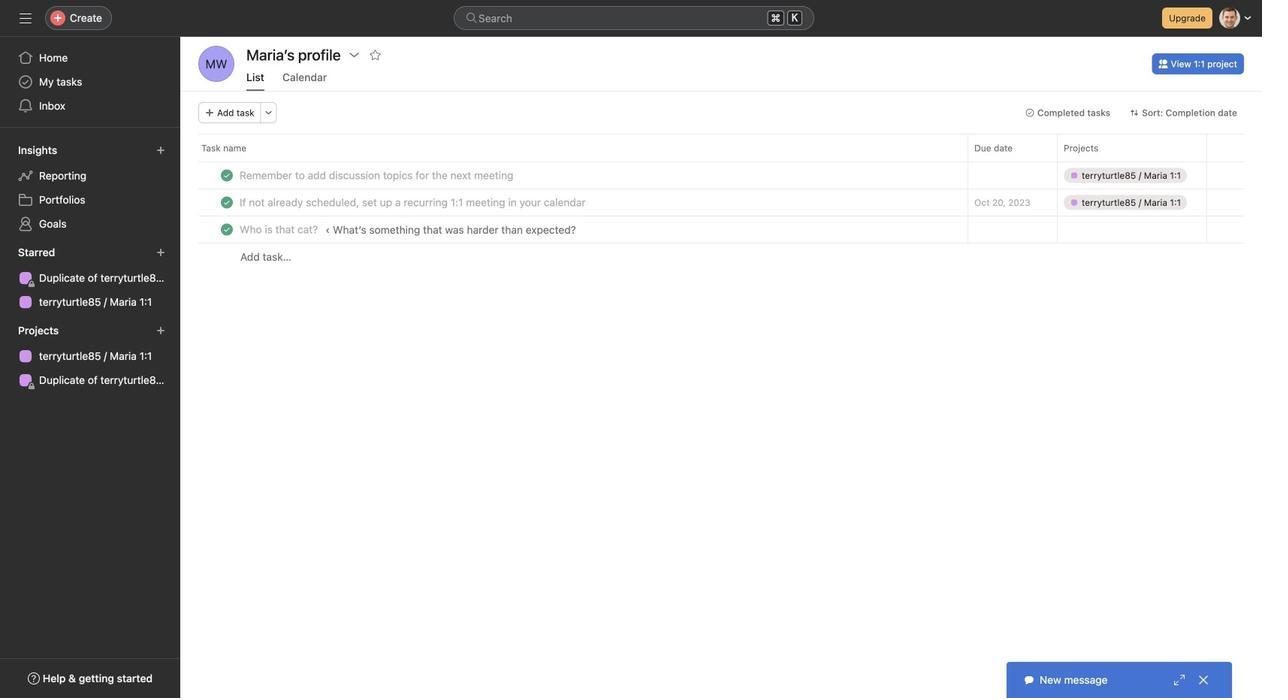 Task type: describe. For each thing, give the bounding box(es) containing it.
completed checkbox for task name text box
[[218, 166, 236, 184]]

who is that cat? cell
[[180, 216, 968, 243]]

expand new message image
[[1174, 674, 1186, 686]]

completed image
[[218, 221, 236, 239]]

new project or portfolio image
[[156, 326, 165, 335]]

task name text field for if not already scheduled, set up a recurring 1:1 meeting in your calendar cell
[[237, 195, 590, 210]]

add to starred image
[[369, 49, 381, 61]]

Task name text field
[[237, 168, 518, 183]]

starred element
[[0, 239, 180, 317]]

hide sidebar image
[[20, 12, 32, 24]]

task name text field for who is that cat? cell
[[237, 222, 323, 237]]

completed image for task name text field inside if not already scheduled, set up a recurring 1:1 meeting in your calendar cell
[[218, 194, 236, 212]]

remember to add discussion topics for the next meeting cell
[[180, 162, 968, 189]]

Search tasks, projects, and more text field
[[454, 6, 815, 30]]



Task type: locate. For each thing, give the bounding box(es) containing it.
completed checkbox up completed option in the left top of the page
[[218, 166, 236, 184]]

completed checkbox inside who is that cat? cell
[[218, 221, 236, 239]]

completed image
[[218, 166, 236, 184], [218, 194, 236, 212]]

global element
[[0, 37, 180, 127]]

show options image
[[348, 49, 360, 61]]

Completed checkbox
[[218, 194, 236, 212]]

1 vertical spatial completed image
[[218, 194, 236, 212]]

completed image inside if not already scheduled, set up a recurring 1:1 meeting in your calendar cell
[[218, 194, 236, 212]]

task name text field right completed icon
[[237, 222, 323, 237]]

completed image inside remember to add discussion topics for the next meeting cell
[[218, 166, 236, 184]]

1 vertical spatial task name text field
[[237, 222, 323, 237]]

if not already scheduled, set up a recurring 1:1 meeting in your calendar cell
[[180, 189, 968, 216]]

2 completed image from the top
[[218, 194, 236, 212]]

task name text field inside if not already scheduled, set up a recurring 1:1 meeting in your calendar cell
[[237, 195, 590, 210]]

1 vertical spatial completed checkbox
[[218, 221, 236, 239]]

more actions image
[[264, 108, 273, 117]]

0 vertical spatial completed image
[[218, 166, 236, 184]]

task name text field down task name text box
[[237, 195, 590, 210]]

tree grid
[[180, 162, 1263, 271]]

linked projects for who is that cat? cell
[[1057, 216, 1208, 243]]

completed image up completed option in the left top of the page
[[218, 166, 236, 184]]

0 vertical spatial completed checkbox
[[218, 166, 236, 184]]

2 task name text field from the top
[[237, 222, 323, 237]]

task name text field inside who is that cat? cell
[[237, 222, 323, 237]]

None field
[[454, 6, 815, 30]]

2 completed checkbox from the top
[[218, 221, 236, 239]]

Task name text field
[[237, 195, 590, 210], [237, 222, 323, 237]]

new insights image
[[156, 146, 165, 155]]

completed checkbox for task name text field in the who is that cat? cell
[[218, 221, 236, 239]]

completed image for task name text box
[[218, 166, 236, 184]]

add items to starred image
[[156, 248, 165, 257]]

insights element
[[0, 137, 180, 239]]

1 completed image from the top
[[218, 166, 236, 184]]

completed checkbox inside remember to add discussion topics for the next meeting cell
[[218, 166, 236, 184]]

close image
[[1198, 674, 1210, 686]]

projects element
[[0, 317, 180, 395]]

row
[[180, 134, 1263, 162], [198, 161, 1244, 162], [180, 162, 1263, 189], [180, 189, 1263, 216], [180, 216, 1263, 243], [180, 243, 1263, 271]]

completed checkbox down completed option in the left top of the page
[[218, 221, 236, 239]]

completed image up completed icon
[[218, 194, 236, 212]]

1 task name text field from the top
[[237, 195, 590, 210]]

1 completed checkbox from the top
[[218, 166, 236, 184]]

0 vertical spatial task name text field
[[237, 195, 590, 210]]

Completed checkbox
[[218, 166, 236, 184], [218, 221, 236, 239]]



Task type: vqa. For each thing, say whether or not it's contained in the screenshot.
the bottommost Task name text box
yes



